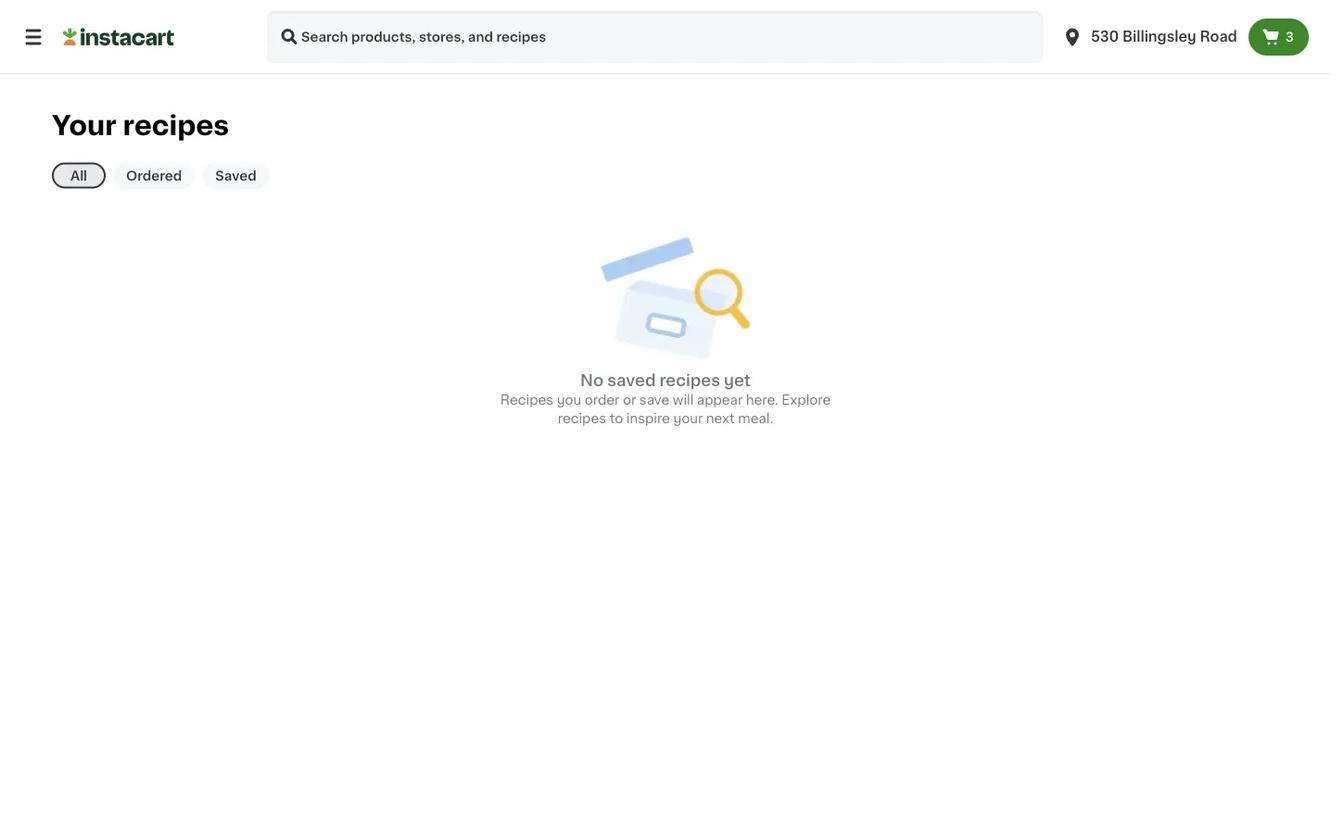 Task type: locate. For each thing, give the bounding box(es) containing it.
will
[[673, 393, 694, 406]]

appear
[[697, 393, 743, 406]]

3
[[1286, 31, 1294, 44]]

no saved recipes yet recipes you order or save will appear here. explore recipes to inspire your next meal.
[[500, 373, 831, 425]]

yet
[[724, 373, 751, 388]]

explore
[[782, 393, 831, 406]]

recipes down you
[[558, 412, 606, 425]]

billingsley
[[1123, 30, 1197, 44]]

your recipes
[[52, 113, 229, 139]]

530 billingsley road
[[1091, 30, 1237, 44]]

recipes up filters option group
[[123, 113, 229, 139]]

1 horizontal spatial recipes
[[558, 412, 606, 425]]

None search field
[[267, 11, 1043, 63]]

or
[[623, 393, 636, 406]]

530 billingsley road button
[[1061, 11, 1237, 63]]

recipes
[[500, 393, 554, 406]]

recipes up will
[[660, 373, 720, 388]]

all
[[70, 169, 87, 182]]

saved
[[215, 169, 257, 182]]

recipes
[[123, 113, 229, 139], [660, 373, 720, 388], [558, 412, 606, 425]]

2 vertical spatial recipes
[[558, 412, 606, 425]]

530 billingsley road button
[[1050, 11, 1249, 63]]

meal.
[[738, 412, 773, 425]]

0 horizontal spatial recipes
[[123, 113, 229, 139]]

to
[[610, 412, 623, 425]]

saved
[[607, 373, 656, 388]]

inspire
[[626, 412, 670, 425]]

save
[[639, 393, 670, 406]]

1 vertical spatial recipes
[[660, 373, 720, 388]]

your
[[52, 113, 117, 139]]

530
[[1091, 30, 1119, 44]]



Task type: describe. For each thing, give the bounding box(es) containing it.
next
[[706, 412, 735, 425]]

3 button
[[1249, 19, 1309, 56]]

order
[[585, 393, 620, 406]]

road
[[1200, 30, 1237, 44]]

filters option group
[[52, 159, 270, 192]]

you
[[557, 393, 581, 406]]

instacart logo image
[[63, 26, 174, 48]]

here.
[[746, 393, 779, 406]]

no
[[580, 373, 604, 388]]

Search field
[[267, 11, 1043, 63]]

0 vertical spatial recipes
[[123, 113, 229, 139]]

2 horizontal spatial recipes
[[660, 373, 720, 388]]

ordered
[[126, 169, 182, 182]]

your
[[673, 412, 703, 425]]



Task type: vqa. For each thing, say whether or not it's contained in the screenshot.
Search field
yes



